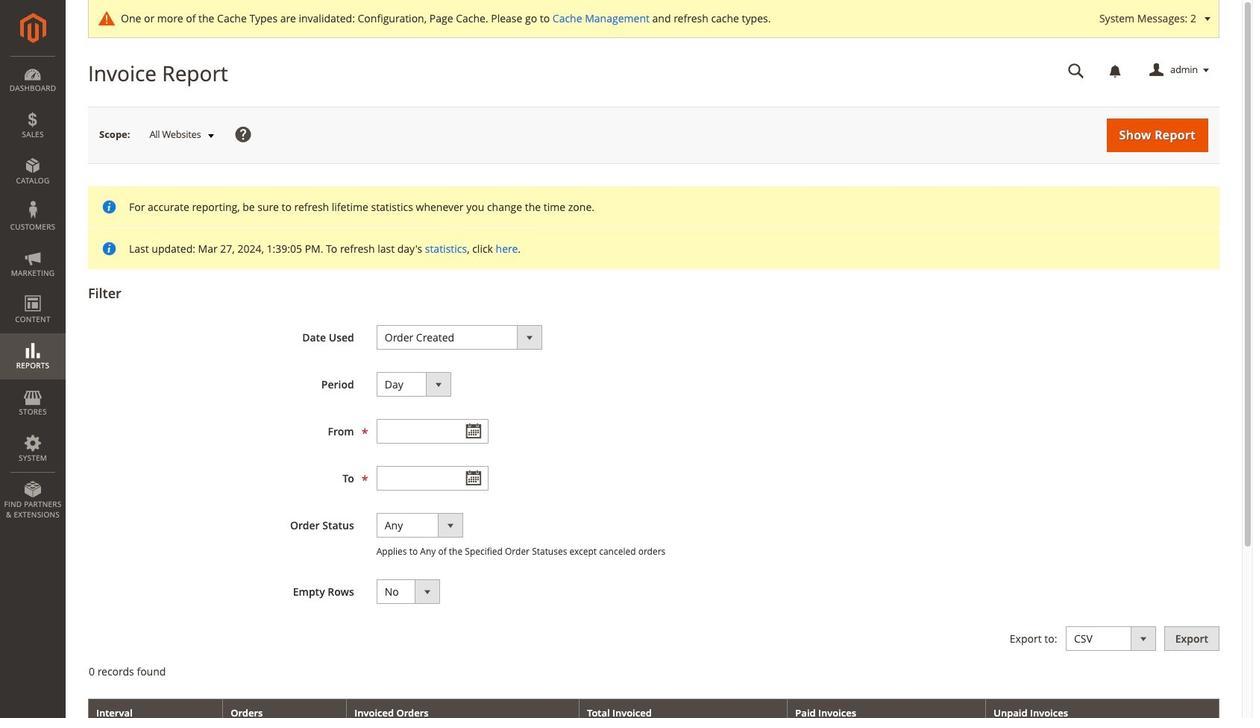 Task type: locate. For each thing, give the bounding box(es) containing it.
None text field
[[1058, 57, 1096, 84]]

None text field
[[377, 419, 489, 444], [377, 466, 489, 491], [377, 419, 489, 444], [377, 466, 489, 491]]

magento admin panel image
[[20, 13, 46, 43]]

menu bar
[[0, 56, 66, 528]]



Task type: vqa. For each thing, say whether or not it's contained in the screenshot.
tab list in the bottom of the page
no



